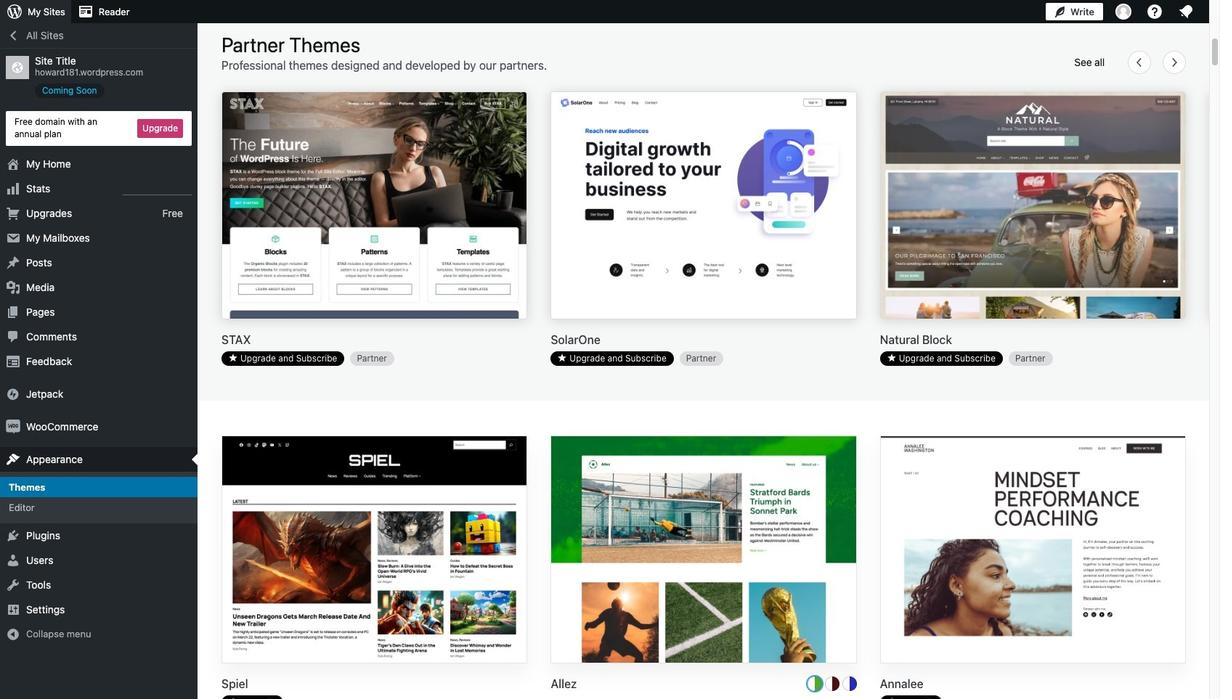 Task type: vqa. For each thing, say whether or not it's contained in the screenshot.
Search Field
no



Task type: locate. For each thing, give the bounding box(es) containing it.
2 img image from the top
[[6, 420, 20, 434]]

img image
[[6, 387, 20, 401], [6, 420, 20, 434]]

0 vertical spatial img image
[[6, 387, 20, 401]]

1 vertical spatial img image
[[6, 420, 20, 434]]

solarone is a fresh, minimal, and professional wordpress block theme. this theme is suitable for corporate business websites or agencies, freelancers and small startups. image
[[552, 92, 856, 321]]

highest hourly views 0 image
[[123, 186, 192, 195]]

my profile image
[[1116, 4, 1132, 20]]

whether you're providing fishing charters or surf adventures, promoting local farmers markets or saving the whales, offering vegan cooking tips or selling organic lip balm — the natural theme is a natural choice for your wordpress website. image
[[881, 92, 1186, 321]]



Task type: describe. For each thing, give the bounding box(es) containing it.
1 img image from the top
[[6, 387, 20, 401]]

allez is the perfect theme site for sports practitioners or fans who want to blog about their sport. image
[[552, 437, 856, 665]]

manage your notifications image
[[1178, 3, 1195, 20]]

annalee is a theme perfect for a personal coach. image
[[881, 437, 1186, 665]]

help image
[[1146, 3, 1164, 20]]

stax is a premium block theme for the wordpress full-site editor. the design is clean, versatile, and totally customizable. additionally, the setup wizard provides a super simple installation process — so your site will appear exactly as the demo within moments of activation. image
[[222, 92, 527, 321]]

spiel is a game magazine theme. image
[[222, 437, 527, 665]]



